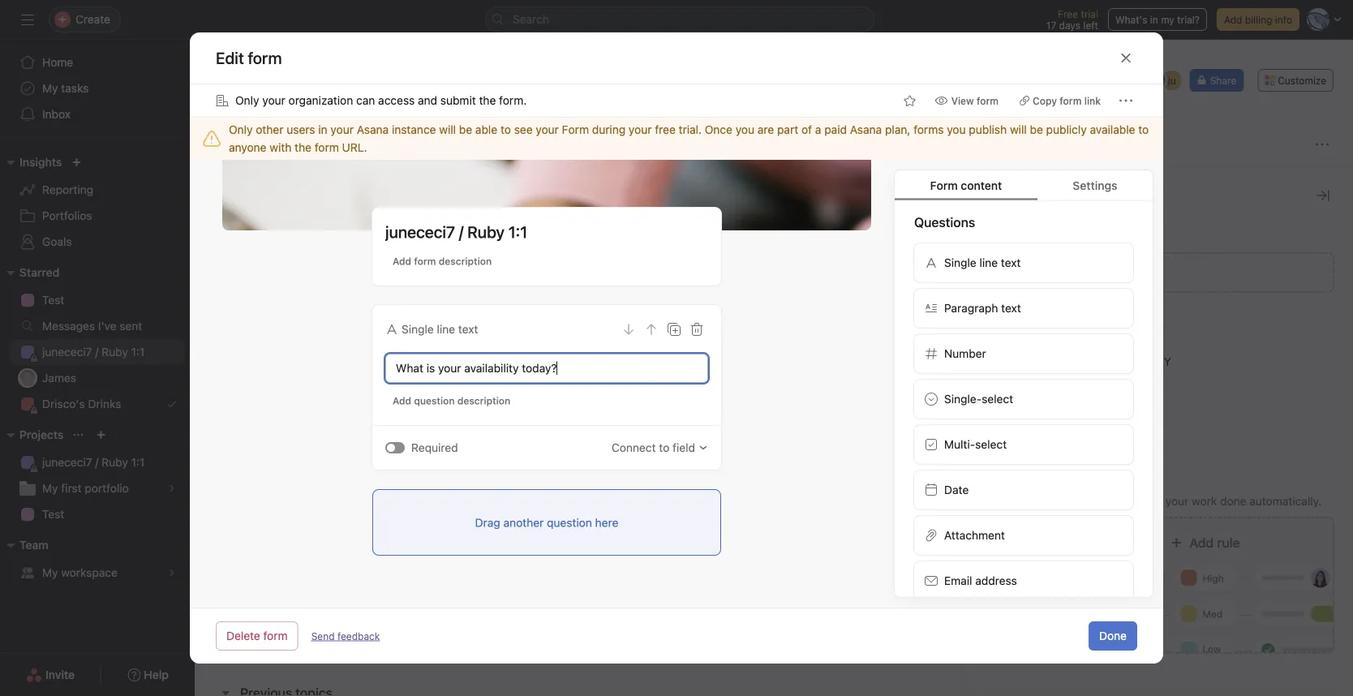 Task type: vqa. For each thing, say whether or not it's contained in the screenshot.
description related to Add form description
yes



Task type: describe. For each thing, give the bounding box(es) containing it.
are
[[758, 123, 774, 136]]

copy
[[1033, 95, 1057, 106]]

drisco's drinks
[[42, 397, 121, 411]]

1 for 1 task template
[[997, 562, 1001, 574]]

connect to field
[[612, 441, 695, 454]]

add to starred image
[[903, 94, 916, 107]]

1 horizontal spatial question
[[547, 516, 592, 529]]

form content
[[930, 178, 1002, 192]]

topic type for created
[[721, 177, 771, 188]]

apps
[[998, 403, 1022, 415]]

emergency for created
[[818, 177, 878, 188]]

form for delete form
[[263, 629, 288, 643]]

ruby anderson for 'project kick-off!' cell
[[914, 252, 984, 263]]

creator for remember to add discussion topics for the next meeting cell
[[907, 609, 1021, 639]]

your right get
[[1166, 494, 1189, 508]]

with
[[270, 141, 291, 154]]

instance
[[392, 123, 436, 136]]

workspace
[[61, 566, 118, 579]]

the inside only other users in your asana instance will be able to see your form during your free trial.  once you are part of a paid asana plan, forms you publish will be publicly available to anyone with the form url.
[[295, 141, 311, 154]]

today for first day! cell
[[1027, 281, 1055, 292]]

move this field down image
[[622, 323, 635, 336]]

creation date for how's your workload? cell
[[1020, 330, 1133, 360]]

of
[[802, 123, 812, 136]]

inbox
[[42, 107, 71, 121]]

1 you from the left
[[736, 123, 755, 136]]

edit form
[[216, 48, 282, 67]]

only for only other users in your asana instance will be able to see your form during your free trial.  once you are part of a paid asana plan, forms you publish will be publicly available to anyone with the form url.
[[229, 123, 253, 136]]

anderson for what's your top priority this week? cell
[[940, 369, 984, 380]]

1 test link from the top
[[10, 287, 185, 313]]

Question name text field
[[385, 354, 708, 383]]

ruby anderson for first day! cell
[[914, 281, 984, 292]]

form for copy form link
[[1060, 95, 1082, 106]]

emergency for actual
[[1103, 355, 1171, 368]]

junececi7 inside starred element
[[42, 345, 92, 359]]

ju up overview link in the left of the page
[[230, 61, 240, 77]]

date
[[944, 483, 969, 496]]

actual time
[[1103, 399, 1161, 412]]

link
[[1084, 95, 1101, 106]]

anderson for how is this project cell
[[940, 502, 984, 513]]

creation date for project kick-off! cell
[[1020, 243, 1133, 273]]

remove field image
[[690, 323, 703, 336]]

add a rule to get your work done automatically.
[[1076, 494, 1322, 508]]

junececi7 / ruby 1:1 inside starred element
[[42, 345, 145, 359]]

view form
[[951, 95, 999, 106]]

drag
[[475, 516, 500, 529]]

ruby inside edit form dialog
[[467, 222, 505, 241]]

single-select
[[944, 392, 1013, 405]]

add for add billing info
[[1224, 14, 1242, 25]]

first
[[61, 482, 82, 495]]

2 you from the left
[[947, 123, 966, 136]]

copy form link
[[1033, 95, 1101, 106]]

test for first test link from the top of the page
[[42, 293, 64, 307]]

add task… row
[[195, 638, 1353, 669]]

1 asana from the left
[[357, 123, 389, 136]]

add task… button
[[260, 645, 315, 663]]

fields add field
[[1076, 230, 1153, 279]]

anderson for do you feel like we can help you succeed in any manner right now? cell
[[940, 398, 984, 409]]

1 collapse task list for this section image from the top
[[219, 216, 232, 229]]

add for add form description
[[393, 256, 411, 267]]

submit
[[440, 94, 476, 107]]

learn more about how to run effective 1:1s cell
[[195, 580, 715, 610]]

insights element
[[0, 148, 195, 258]]

on
[[1066, 177, 1078, 188]]

your down workflow
[[629, 123, 652, 136]]

team
[[19, 538, 48, 552]]

add for add task…
[[260, 647, 281, 660]]

created for created on
[[1027, 177, 1064, 188]]

my for my workspace
[[42, 566, 58, 579]]

dashboard link
[[677, 100, 749, 118]]

timeline link
[[436, 100, 494, 118]]

by
[[954, 177, 965, 188]]

1 be from the left
[[459, 123, 472, 136]]

next
[[240, 215, 268, 230]]

home link
[[10, 49, 185, 75]]

search list box
[[485, 6, 875, 32]]

calendar
[[526, 102, 575, 115]]

days
[[1059, 19, 1081, 31]]

next meeting button
[[240, 208, 321, 237]]

ruby inside starred element
[[102, 345, 128, 359]]

Group Meeting with cohort text field
[[256, 308, 404, 324]]

delete form button
[[216, 621, 298, 651]]

share
[[1210, 75, 1237, 86]]

add question description button
[[385, 389, 518, 412]]

trial?
[[1177, 14, 1200, 25]]

organization
[[288, 94, 353, 107]]

task
[[217, 177, 238, 188]]

1:1 inside edit form dialog
[[508, 222, 528, 241]]

junececi7 inside projects element
[[42, 456, 92, 469]]

switch inside edit form dialog
[[385, 442, 405, 454]]

add for add rule
[[1190, 535, 1214, 550]]

see
[[514, 123, 533, 136]]

template
[[990, 577, 1030, 588]]

left
[[1083, 19, 1098, 31]]

team button
[[0, 535, 48, 555]]

sent
[[120, 319, 142, 333]]

delete
[[226, 629, 260, 643]]

field for fields
[[1131, 266, 1153, 279]]

0 horizontal spatial rule
[[1109, 494, 1129, 508]]

ju down get
[[1146, 531, 1154, 542]]

anderson for how's your workload? cell
[[940, 340, 984, 351]]

assignee
[[1140, 177, 1182, 188]]

what's in my trial? button
[[1108, 8, 1207, 31]]

form.
[[499, 94, 527, 107]]

2 collapse task list for this section image from the top
[[219, 686, 232, 696]]

add billing info button
[[1217, 8, 1300, 31]]

1 ruby anderson row from the top
[[195, 243, 1353, 273]]

today up monday
[[1253, 560, 1280, 572]]

a inside only other users in your asana instance will be able to see your form during your free trial.  once you are part of a paid asana plan, forms you publish will be publicly available to anyone with the form url.
[[815, 123, 821, 136]]

test for first test link from the bottom
[[42, 507, 64, 521]]

task…
[[284, 647, 315, 660]]

connect
[[612, 441, 656, 454]]

here
[[595, 516, 619, 529]]

starred element
[[0, 258, 195, 420]]

0 vertical spatial single line text
[[944, 256, 1021, 269]]

anyone
[[229, 141, 266, 154]]

fields
[[1076, 230, 1111, 245]]

and
[[418, 94, 437, 107]]

today for what's your top priority this week? cell
[[1027, 369, 1055, 380]]

view
[[951, 95, 974, 106]]

next meeting
[[240, 215, 321, 230]]

ruby anderson for group meeting with cohort 'cell'
[[914, 310, 984, 322]]

add field button
[[1076, 252, 1335, 293]]

your down calendar "link"
[[536, 123, 559, 136]]

1 vertical spatial form
[[930, 178, 958, 192]]

1 vertical spatial line
[[437, 322, 455, 336]]

info
[[1275, 14, 1292, 25]]

creation date for if not already scheduled, set up a recurring 1:1 meeting in your calendar cell
[[1020, 551, 1133, 581]]

0 vertical spatial text
[[1001, 256, 1021, 269]]

project kick-off! cell
[[195, 243, 715, 273]]

paragraph text
[[944, 301, 1021, 314]]

starred
[[19, 266, 60, 279]]

inbox link
[[10, 101, 185, 127]]

type for actual
[[1134, 311, 1159, 325]]

drag another question here
[[475, 516, 619, 529]]

move this field up image
[[645, 323, 658, 336]]

select for single-
[[982, 392, 1013, 405]]

board link
[[371, 100, 416, 118]]

portfolios link
[[10, 203, 185, 229]]

junececi7@gmail.com for remember to add discussion topics for the next meeting cell for ju
[[1163, 531, 1262, 542]]

creation date for do you feel like we can help you succeed in any manner right now? cell
[[1020, 389, 1133, 419]]

settings
[[1073, 178, 1118, 192]]

1 junececi7 / ruby 1:1 link from the top
[[10, 339, 185, 365]]

feedback
[[337, 630, 380, 642]]

anderson for "learn more about how to run effective 1:1s" cell
[[940, 589, 984, 601]]

do you feel like we can help you succeed in any manner right now? cell
[[195, 389, 715, 419]]

task name
[[217, 177, 266, 188]]

close details image
[[1317, 189, 1330, 202]]

anderson for 'if not already scheduled, set up a recurring 1:1 meeting in your calendar' cell
[[940, 560, 984, 572]]

today for how is this project cell
[[1027, 502, 1055, 513]]

your up url.
[[331, 123, 354, 136]]

header next meeting tree grid
[[195, 243, 1353, 448]]

1 will from the left
[[439, 123, 456, 136]]

17
[[1046, 19, 1056, 31]]

dashboard
[[690, 102, 749, 115]]

view form button
[[928, 89, 1006, 112]]

0 horizontal spatial single
[[402, 322, 434, 336]]

what's in my trial?
[[1115, 14, 1200, 25]]

add form description button
[[385, 250, 499, 273]]

question inside button
[[414, 395, 455, 406]]

trial
[[1081, 8, 1098, 19]]

reporting link
[[10, 177, 185, 203]]

james
[[42, 371, 76, 385]]

/ inside edit form dialog
[[459, 222, 464, 241]]

1 for 1
[[367, 502, 372, 513]]

search button
[[485, 6, 875, 32]]

my tasks
[[42, 82, 89, 95]]

during
[[592, 123, 626, 136]]

how is this project cell
[[195, 492, 715, 522]]

my first portfolio
[[42, 482, 129, 495]]

ja
[[22, 372, 33, 384]]

my workspace link
[[10, 560, 185, 586]]

description for add question description
[[457, 395, 510, 406]]

1 horizontal spatial rule
[[1217, 535, 1240, 550]]

done
[[1099, 629, 1127, 643]]

created by
[[914, 177, 965, 188]]

insights button
[[0, 153, 62, 172]]

2 test link from the top
[[10, 501, 185, 527]]

messages for messages i've sent
[[42, 319, 95, 333]]

drisco's
[[42, 397, 85, 411]]

topic for actual time
[[1103, 311, 1131, 325]]



Task type: locate. For each thing, give the bounding box(es) containing it.
junececi7@gmail.com up add rule on the bottom of page
[[1163, 502, 1262, 513]]

collapse task list for this section image left the next
[[219, 216, 232, 229]]

0 horizontal spatial the
[[295, 141, 311, 154]]

add up first day! cell
[[393, 256, 411, 267]]

junececi7 / ruby 1:1 inside edit form dialog
[[385, 222, 528, 241]]

4 ruby anderson row from the top
[[195, 389, 1353, 419]]

ju
[[230, 61, 240, 77], [1168, 75, 1176, 86], [1146, 502, 1154, 513], [1146, 531, 1154, 542]]

1 horizontal spatial topic type
[[1103, 311, 1159, 325]]

to right connect
[[659, 441, 670, 454]]

1 vertical spatial 1:1
[[131, 345, 145, 359]]

1 vertical spatial test
[[42, 507, 64, 521]]

customize button
[[1258, 69, 1334, 92]]

0 vertical spatial only
[[235, 94, 259, 107]]

ruby inside projects element
[[102, 456, 128, 469]]

the left form.
[[479, 94, 496, 107]]

attachment
[[944, 528, 1005, 542]]

text down first day! cell
[[458, 322, 478, 336]]

test down first
[[42, 507, 64, 521]]

only your organization can access and submit the form.
[[235, 94, 527, 107]]

0 vertical spatial question
[[414, 395, 455, 406]]

add task…
[[260, 647, 315, 660]]

your
[[262, 94, 285, 107], [331, 123, 354, 136], [536, 123, 559, 136], [629, 123, 652, 136], [1166, 494, 1189, 508]]

search
[[513, 13, 549, 26]]

global element
[[0, 40, 195, 137]]

time
[[1139, 399, 1161, 412]]

0 vertical spatial /
[[459, 222, 464, 241]]

collapse task list for this section image
[[219, 216, 232, 229], [219, 686, 232, 696]]

0 horizontal spatial emergency
[[818, 177, 878, 188]]

close this dialog image
[[1120, 52, 1133, 64]]

will down timeline link
[[439, 123, 456, 136]]

my tasks link
[[10, 75, 185, 101]]

2 vertical spatial junececi7
[[42, 456, 92, 469]]

asana down files link
[[850, 123, 882, 136]]

1 up remember to add discussion topics for the next meeting text box
[[367, 502, 372, 513]]

1 vertical spatial messages
[[42, 319, 95, 333]]

test
[[42, 293, 64, 307], [42, 507, 64, 521]]

row containing ra
[[195, 609, 1353, 639]]

line
[[980, 256, 998, 269], [437, 322, 455, 336]]

/ down messages i've sent link
[[95, 345, 99, 359]]

only for only your organization can access and submit the form.
[[235, 94, 259, 107]]

text right paragraph
[[1001, 301, 1021, 314]]

0 horizontal spatial messages
[[42, 319, 95, 333]]

messages left i've
[[42, 319, 95, 333]]

add inside fields add field
[[1107, 266, 1128, 279]]

your up "other"
[[262, 94, 285, 107]]

junececi7 / ruby 1:1 up "my first portfolio" link
[[42, 456, 145, 469]]

a
[[815, 123, 821, 136], [1100, 494, 1106, 508]]

be
[[459, 123, 472, 136], [1030, 123, 1043, 136]]

med
[[1203, 608, 1223, 620]]

0 vertical spatial type
[[749, 177, 771, 188]]

Do you feel like we can help you succeed in any manner right now? text field
[[256, 396, 612, 412]]

1
[[367, 502, 372, 513], [997, 562, 1001, 574]]

1 button
[[364, 499, 388, 516]]

only up "other"
[[235, 94, 259, 107]]

1 inside 1 button
[[367, 502, 372, 513]]

goals
[[42, 235, 72, 248]]

field for connect
[[673, 441, 695, 454]]

name
[[241, 177, 266, 188]]

ra
[[263, 61, 279, 77], [1149, 75, 1162, 86], [1143, 560, 1156, 572], [1143, 589, 1156, 601], [1143, 619, 1156, 630]]

0 horizontal spatial field
[[673, 441, 695, 454]]

group meeting with cohort cell
[[195, 301, 715, 331]]

files link
[[855, 100, 892, 118]]

0 vertical spatial single
[[944, 256, 977, 269]]

1 vertical spatial customize
[[1076, 186, 1153, 205]]

2 asana from the left
[[850, 123, 882, 136]]

you left are
[[736, 123, 755, 136]]

text
[[1001, 256, 1021, 269], [1001, 301, 1021, 314], [458, 322, 478, 336]]

Remember to add discussion topics for the next meeting text field
[[256, 616, 559, 632]]

If not already scheduled, set up a recurring 1:1 meeting in your calendar text field
[[256, 558, 637, 574]]

0 vertical spatial customize
[[1278, 75, 1326, 86]]

topic for created by
[[721, 177, 746, 188]]

share button
[[1190, 69, 1244, 92]]

my inside global element
[[42, 82, 58, 95]]

today for 'if not already scheduled, set up a recurring 1:1 meeting in your calendar' cell
[[1027, 560, 1055, 572]]

publish
[[969, 123, 1007, 136]]

1 horizontal spatial topic
[[1103, 311, 1131, 325]]

1 horizontal spatial form
[[930, 178, 958, 192]]

field
[[1131, 266, 1153, 279], [673, 441, 695, 454]]

rule up high
[[1217, 535, 1240, 550]]

topic type for actual
[[1103, 311, 1159, 325]]

select up multi-select
[[982, 392, 1013, 405]]

1 created from the left
[[914, 177, 951, 188]]

1 horizontal spatial will
[[1010, 123, 1027, 136]]

junececi7 / ruby 1:1 down messages i've sent
[[42, 345, 145, 359]]

add up high
[[1190, 535, 1214, 550]]

today
[[1027, 281, 1055, 292], [1027, 369, 1055, 380], [1027, 502, 1055, 513], [1253, 502, 1280, 513], [1027, 560, 1055, 572], [1253, 560, 1280, 572], [1027, 589, 1055, 601]]

1 left task at the right bottom
[[997, 562, 1001, 574]]

add up creation date for remember to add discussion topics for the next meeting cell
[[1076, 494, 1097, 508]]

1 inside 1 task template
[[997, 562, 1001, 574]]

type right creation date for group meeting with cohort cell
[[1134, 311, 1159, 325]]

2 remember to add discussion topics for the next meeting cell from the top
[[195, 609, 715, 639]]

delete form
[[226, 629, 288, 643]]

2 ruby anderson row from the top
[[195, 301, 1353, 331]]

messages for messages
[[781, 102, 835, 115]]

0 horizontal spatial customize
[[1076, 186, 1153, 205]]

2 vertical spatial junececi7 / ruby 1:1
[[42, 456, 145, 469]]

header fyis tree grid
[[195, 492, 1353, 669]]

in inside only other users in your asana instance will be able to see your form during your free trial.  once you are part of a paid asana plan, forms you publish will be publicly available to anyone with the form url.
[[318, 123, 327, 136]]

1 horizontal spatial the
[[479, 94, 496, 107]]

Remember to add discussion topics for the next meeting text field
[[256, 529, 559, 545]]

row containing 1
[[195, 492, 1353, 522]]

topic type down are
[[721, 177, 771, 188]]

part
[[777, 123, 799, 136]]

0 horizontal spatial asana
[[357, 123, 389, 136]]

field inside fields add field
[[1131, 266, 1153, 279]]

type down are
[[749, 177, 771, 188]]

workflow link
[[594, 100, 658, 118]]

1 horizontal spatial created
[[1027, 177, 1064, 188]]

0 horizontal spatial a
[[815, 123, 821, 136]]

form
[[977, 95, 999, 106], [1060, 95, 1082, 106], [315, 141, 339, 154], [414, 256, 436, 267], [263, 629, 288, 643]]

how's your workload? cell
[[195, 330, 715, 360]]

add for add a rule to get your work done automatically.
[[1076, 494, 1097, 508]]

0 horizontal spatial topic type
[[721, 177, 771, 188]]

created for created by
[[914, 177, 951, 188]]

1 junececi7@gmail.com from the top
[[1163, 502, 1262, 513]]

0 horizontal spatial created
[[914, 177, 951, 188]]

ju left share button
[[1168, 75, 1176, 86]]

projects element
[[0, 420, 195, 531]]

connect to field button
[[612, 439, 708, 457]]

rules
[[997, 324, 1023, 335], [1076, 470, 1109, 486]]

add up required
[[393, 395, 411, 406]]

another
[[503, 516, 544, 529]]

2 created from the left
[[1027, 177, 1064, 188]]

calendar link
[[514, 100, 575, 118]]

test inside starred element
[[42, 293, 64, 307]]

anderson for group meeting with cohort 'cell'
[[940, 310, 984, 322]]

0 vertical spatial 1:1
[[508, 222, 528, 241]]

2 will from the left
[[1010, 123, 1027, 136]]

add for add question description
[[393, 395, 411, 406]]

content
[[961, 178, 1002, 192]]

add question description
[[393, 395, 510, 406]]

anderson for 'project kick-off!' cell
[[940, 252, 984, 263]]

3 ruby anderson row from the top
[[195, 330, 1353, 360]]

done button
[[1089, 621, 1137, 651]]

What's your top priority this week? text field
[[256, 366, 445, 383]]

0 horizontal spatial you
[[736, 123, 755, 136]]

0 vertical spatial junececi7
[[385, 222, 455, 241]]

How's your workload? text field
[[256, 337, 378, 353]]

0 vertical spatial junececi7@gmail.com
[[1163, 502, 1262, 513]]

you
[[736, 123, 755, 136], [947, 123, 966, 136]]

2 junececi7 / ruby 1:1 link from the top
[[10, 449, 185, 475]]

my inside "teams" "element"
[[42, 566, 58, 579]]

question
[[414, 395, 455, 406], [547, 516, 592, 529]]

remember to add discussion topics for the next meeting cell
[[195, 522, 715, 552], [195, 609, 715, 639]]

rules up creation date for remember to add discussion topics for the next meeting cell
[[1076, 470, 1109, 486]]

only other users in your asana instance will be able to see your form during your free trial.  once you are part of a paid asana plan, forms you publish will be publicly available to anyone with the form url.
[[229, 123, 1149, 154]]

what's your top priority this week? cell
[[195, 359, 715, 389]]

ruby anderson row
[[195, 243, 1353, 273], [195, 301, 1353, 331], [195, 330, 1353, 360], [195, 389, 1353, 419]]

more actions image
[[1120, 94, 1133, 107]]

row
[[195, 167, 1353, 197], [214, 196, 1353, 198], [195, 272, 1353, 302], [195, 359, 1353, 389], [195, 418, 1353, 448], [195, 492, 1353, 522], [195, 522, 1353, 552], [195, 551, 1353, 581], [195, 580, 1353, 610], [195, 609, 1353, 639]]

rules down paragraph text
[[997, 324, 1023, 335]]

2 vertical spatial text
[[458, 322, 478, 336]]

to right the available
[[1138, 123, 1149, 136]]

1 horizontal spatial you
[[947, 123, 966, 136]]

teams element
[[0, 531, 195, 589]]

today for "learn more about how to run effective 1:1s" cell
[[1027, 589, 1055, 601]]

ruby anderson for how's your workload? cell
[[914, 340, 984, 351]]

0 horizontal spatial in
[[318, 123, 327, 136]]

1 vertical spatial my
[[42, 482, 58, 495]]

my inside projects element
[[42, 482, 58, 495]]

repeats image
[[1292, 618, 1305, 631]]

invite button
[[15, 660, 85, 690]]

single line text down first day! cell
[[402, 322, 478, 336]]

form inside button
[[263, 629, 288, 643]]

1 test from the top
[[42, 293, 64, 307]]

today right done
[[1253, 502, 1280, 513]]

1 vertical spatial collapse task list for this section image
[[219, 686, 232, 696]]

0 vertical spatial form
[[562, 123, 589, 136]]

topic type up creation date for how's your workload? cell
[[1103, 311, 1159, 325]]

ruby anderson for what's your top priority this week? cell
[[914, 369, 984, 380]]

if not already scheduled, set up a recurring 1:1 meeting in your calendar cell
[[195, 551, 715, 581]]

be left the publicly
[[1030, 123, 1043, 136]]

1 vertical spatial description
[[457, 395, 510, 406]]

0 vertical spatial field
[[1131, 266, 1153, 279]]

only
[[235, 94, 259, 107], [229, 123, 253, 136]]

1:1 inside starred element
[[131, 345, 145, 359]]

1 vertical spatial topic type
[[1103, 311, 1159, 325]]

form for view form
[[977, 95, 999, 106]]

single left 3 at top
[[944, 256, 977, 269]]

emergency down paid at right top
[[818, 177, 878, 188]]

0 horizontal spatial 1
[[367, 502, 372, 513]]

1 horizontal spatial type
[[1134, 311, 1159, 325]]

0 vertical spatial remember to add discussion topics for the next meeting cell
[[195, 522, 715, 552]]

0 horizontal spatial be
[[459, 123, 472, 136]]

trial.
[[679, 123, 702, 136]]

1 vertical spatial field
[[673, 441, 695, 454]]

asana up url.
[[357, 123, 389, 136]]

0 vertical spatial junececi7 / ruby 1:1
[[385, 222, 528, 241]]

test down starred
[[42, 293, 64, 307]]

timeline
[[449, 102, 494, 115]]

email address
[[944, 574, 1017, 587]]

1 vertical spatial a
[[1100, 494, 1106, 508]]

remember to add discussion topics for the next meeting cell down 'if not already scheduled, set up a recurring 1:1 meeting in your calendar' cell
[[195, 609, 715, 639]]

customize up fields
[[1076, 186, 1153, 205]]

1 vertical spatial only
[[229, 123, 253, 136]]

1 horizontal spatial in
[[1150, 14, 1158, 25]]

add left billing
[[1224, 14, 1242, 25]]

0 horizontal spatial will
[[439, 123, 456, 136]]

ruby anderson for 'if not already scheduled, set up a recurring 1:1 meeting in your calendar' cell
[[914, 560, 984, 572]]

free
[[655, 123, 676, 136]]

paragraph
[[944, 301, 998, 314]]

anderson for first day! cell
[[940, 281, 984, 292]]

1:1 down 'sent'
[[131, 345, 145, 359]]

select for multi-
[[975, 437, 1007, 451]]

home
[[42, 56, 73, 69]]

will right publish
[[1010, 123, 1027, 136]]

my for my tasks
[[42, 82, 58, 95]]

1 horizontal spatial a
[[1100, 494, 1106, 508]]

topic up creation date for how's your workload? cell
[[1103, 311, 1131, 325]]

ruby anderson for "learn more about how to run effective 1:1s" cell
[[914, 589, 984, 601]]

in inside button
[[1150, 14, 1158, 25]]

form left url.
[[315, 141, 339, 154]]

insights
[[19, 155, 62, 169]]

today right task at the right bottom
[[1027, 560, 1055, 572]]

1 vertical spatial rules
[[1076, 470, 1109, 486]]

row containing task name
[[195, 167, 1353, 197]]

2 my from the top
[[42, 482, 58, 495]]

junececi7 / ruby 1:1 link up 'portfolio'
[[10, 449, 185, 475]]

will
[[439, 123, 456, 136], [1010, 123, 1027, 136]]

ruby anderson
[[914, 252, 984, 263], [914, 281, 984, 292], [914, 310, 984, 322], [914, 340, 984, 351], [914, 369, 984, 380], [914, 398, 984, 409], [914, 502, 984, 513], [914, 531, 984, 542], [914, 560, 984, 572], [1163, 560, 1232, 572], [914, 589, 984, 601], [1163, 589, 1232, 601], [1163, 619, 1232, 630]]

drinks
[[88, 397, 121, 411]]

only inside only other users in your asana instance will be able to see your form during your free trial.  once you are part of a paid asana plan, forms you publish will be publicly available to anyone with the form url.
[[229, 123, 253, 136]]

text right 3 at top
[[1001, 256, 1021, 269]]

other
[[256, 123, 284, 136]]

single line text up paragraph text
[[944, 256, 1021, 269]]

remember to add discussion topics for the next meeting cell for ra
[[195, 609, 715, 639]]

work
[[1192, 494, 1217, 508]]

form inside 'button'
[[1060, 95, 1082, 106]]

field right connect
[[673, 441, 695, 454]]

creation date for group meeting with cohort cell
[[1020, 301, 1133, 331]]

add down delete form
[[260, 647, 281, 660]]

list
[[313, 102, 332, 115]]

emergency up actual time
[[1103, 355, 1171, 368]]

1 vertical spatial rule
[[1217, 535, 1240, 550]]

portfolios
[[42, 209, 92, 222]]

first day! cell
[[195, 272, 715, 302]]

i've
[[98, 319, 116, 333]]

to inside connect to field dropdown button
[[659, 441, 670, 454]]

description inside button
[[439, 256, 492, 267]]

1 horizontal spatial line
[[980, 256, 998, 269]]

done
[[1220, 494, 1247, 508]]

my left tasks
[[42, 82, 58, 95]]

1 horizontal spatial customize
[[1278, 75, 1326, 86]]

rule left get
[[1109, 494, 1129, 508]]

0 vertical spatial description
[[439, 256, 492, 267]]

1 horizontal spatial single
[[944, 256, 977, 269]]

form up questions
[[930, 178, 958, 192]]

0 vertical spatial the
[[479, 94, 496, 107]]

type for created
[[749, 177, 771, 188]]

0 vertical spatial in
[[1150, 14, 1158, 25]]

junececi7 up first
[[42, 456, 92, 469]]

select down apps in the right bottom of the page
[[975, 437, 1007, 451]]

1:1 up "my first portfolio" link
[[131, 456, 145, 469]]

ju left work
[[1146, 502, 1154, 513]]

1 vertical spatial single line text
[[402, 322, 478, 336]]

to
[[501, 123, 511, 136], [1138, 123, 1149, 136], [659, 441, 670, 454], [1132, 494, 1142, 508]]

0 vertical spatial rule
[[1109, 494, 1129, 508]]

0 vertical spatial select
[[982, 392, 1013, 405]]

1 vertical spatial 1
[[997, 562, 1001, 574]]

a right of
[[815, 123, 821, 136]]

overview link
[[217, 100, 281, 118]]

1 horizontal spatial be
[[1030, 123, 1043, 136]]

1 vertical spatial question
[[547, 516, 592, 529]]

the down users
[[295, 141, 311, 154]]

ruby anderson for do you feel like we can help you succeed in any manner right now? cell
[[914, 398, 984, 409]]

1 vertical spatial text
[[1001, 301, 1021, 314]]

messages up of
[[781, 102, 835, 115]]

0 vertical spatial junececi7 / ruby 1:1 link
[[10, 339, 185, 365]]

junececi7@gmail.com
[[1163, 502, 1262, 513], [1163, 531, 1262, 542]]

collapse task list for this section image down delete
[[219, 686, 232, 696]]

junececi7 / ruby 1:1 up 'project kick-off!' cell
[[385, 222, 528, 241]]

files
[[868, 102, 892, 115]]

0 vertical spatial test
[[42, 293, 64, 307]]

description up first day! cell
[[439, 256, 492, 267]]

/ inside projects element
[[95, 456, 99, 469]]

0 horizontal spatial form
[[562, 123, 589, 136]]

send
[[311, 630, 335, 642]]

2 vertical spatial /
[[95, 456, 99, 469]]

single down first day! cell
[[402, 322, 434, 336]]

fields
[[1002, 244, 1027, 256]]

1 vertical spatial select
[[975, 437, 1007, 451]]

1 vertical spatial junececi7 / ruby 1:1 link
[[10, 449, 185, 475]]

paid
[[824, 123, 847, 136]]

today up creation date for group meeting with cohort cell
[[1027, 281, 1055, 292]]

0 vertical spatial topic
[[721, 177, 746, 188]]

3 my from the top
[[42, 566, 58, 579]]

duplicate this question image
[[668, 323, 681, 336]]

in down list
[[318, 123, 327, 136]]

hide sidebar image
[[21, 13, 34, 26]]

test link down 'portfolio'
[[10, 501, 185, 527]]

completed image
[[235, 615, 255, 634]]

description down what's your top priority this week? cell
[[457, 395, 510, 406]]

my for my first portfolio
[[42, 482, 58, 495]]

topic down once
[[721, 177, 746, 188]]

0 vertical spatial collapse task list for this section image
[[219, 216, 232, 229]]

edit form dialog
[[190, 32, 1163, 696]]

messages i've sent
[[42, 319, 142, 333]]

1 horizontal spatial single line text
[[944, 256, 1021, 269]]

free
[[1058, 8, 1078, 19]]

3
[[993, 244, 999, 256]]

created left by
[[914, 177, 951, 188]]

today down creation date for how's your workload? cell
[[1027, 369, 1055, 380]]

only up anyone
[[229, 123, 253, 136]]

1 vertical spatial junececi7@gmail.com
[[1163, 531, 1262, 542]]

2 test from the top
[[42, 507, 64, 521]]

asana
[[357, 123, 389, 136], [850, 123, 882, 136]]

form for add form description
[[414, 256, 436, 267]]

can
[[356, 94, 375, 107]]

add down fields
[[1107, 266, 1128, 279]]

remember to add discussion topics for the next meeting cell up if not already scheduled, set up a recurring 1:1 meeting in your calendar text box on the left bottom of the page
[[195, 522, 715, 552]]

junececi7 / ruby 1:1 inside projects element
[[42, 456, 145, 469]]

0 vertical spatial test link
[[10, 287, 185, 313]]

creation date for remember to add discussion topics for the next meeting cell
[[1020, 522, 1133, 552]]

form inside only other users in your asana instance will be able to see your form during your free trial.  once you are part of a paid asana plan, forms you publish will be publicly available to anyone with the form url.
[[315, 141, 339, 154]]

form left link
[[1060, 95, 1082, 106]]

/ inside starred element
[[95, 345, 99, 359]]

2 vertical spatial my
[[42, 566, 58, 579]]

1 remember to add discussion topics for the next meeting cell from the top
[[195, 522, 715, 552]]

line down first day! cell
[[437, 322, 455, 336]]

1 my from the top
[[42, 82, 58, 95]]

1 vertical spatial junececi7
[[42, 345, 92, 359]]

2 junececi7@gmail.com from the top
[[1163, 531, 1262, 542]]

forms
[[914, 123, 944, 136]]

a up creation date for remember to add discussion topics for the next meeting cell
[[1100, 494, 1106, 508]]

0 vertical spatial topic type
[[721, 177, 771, 188]]

1 horizontal spatial field
[[1131, 266, 1153, 279]]

question down what's your top priority this week? cell
[[414, 395, 455, 406]]

users
[[287, 123, 315, 136]]

1 horizontal spatial messages
[[781, 102, 835, 115]]

to left see on the left
[[501, 123, 511, 136]]

messages link
[[768, 100, 835, 118]]

0 vertical spatial 1
[[367, 502, 372, 513]]

junececi7@gmail.com down work
[[1163, 531, 1262, 542]]

form right view
[[977, 95, 999, 106]]

today inside creation date for if not already scheduled, set up a recurring 1:1 meeting in your calendar cell
[[1027, 560, 1055, 572]]

to left get
[[1132, 494, 1142, 508]]

topic type
[[721, 177, 771, 188], [1103, 311, 1159, 325]]

once
[[705, 123, 733, 136]]

junececi7 up add form description
[[385, 222, 455, 241]]

monday
[[1253, 619, 1289, 630]]

get
[[1145, 494, 1163, 508]]

1 vertical spatial emergency
[[1103, 355, 1171, 368]]

junececi7 / ruby 1:1 link down messages i've sent
[[10, 339, 185, 365]]

description inside button
[[457, 395, 510, 406]]

form down "calendar"
[[562, 123, 589, 136]]

field inside dropdown button
[[673, 441, 695, 454]]

1 vertical spatial /
[[95, 345, 99, 359]]

today down template
[[1027, 589, 1055, 601]]

my down team
[[42, 566, 58, 579]]

messages inside starred element
[[42, 319, 95, 333]]

junececi7@gmail.com for how is this project cell
[[1163, 502, 1262, 513]]

question left 'here'
[[547, 516, 592, 529]]

1 vertical spatial the
[[295, 141, 311, 154]]

ruby anderson for how is this project cell
[[914, 502, 984, 513]]

1 vertical spatial single
[[402, 322, 434, 336]]

customize inside dropdown button
[[1278, 75, 1326, 86]]

test inside projects element
[[42, 507, 64, 521]]

2 be from the left
[[1030, 123, 1043, 136]]

remember to add discussion topics for the next meeting cell for ju
[[195, 522, 715, 552]]

1:1 inside projects element
[[131, 456, 145, 469]]

you right the forms
[[947, 123, 966, 136]]

0 horizontal spatial rules
[[997, 324, 1023, 335]]

switch
[[385, 442, 405, 454]]

junececi7 inside edit form dialog
[[385, 222, 455, 241]]

form inside only other users in your asana instance will be able to see your form during your free trial.  once you are part of a paid asana plan, forms you publish will be publicly available to anyone with the form url.
[[562, 123, 589, 136]]

Completed checkbox
[[235, 615, 255, 634]]

0 horizontal spatial line
[[437, 322, 455, 336]]

created
[[914, 177, 951, 188], [1027, 177, 1064, 188]]

form up add task… on the bottom left
[[263, 629, 288, 643]]

0 vertical spatial emergency
[[818, 177, 878, 188]]

meeting
[[271, 215, 321, 230]]

1 vertical spatial type
[[1134, 311, 1159, 325]]

test link up messages i've sent
[[10, 287, 185, 313]]

0 vertical spatial messages
[[781, 102, 835, 115]]

1 vertical spatial topic
[[1103, 311, 1131, 325]]

add inside row
[[260, 647, 281, 660]]

line left fields
[[980, 256, 998, 269]]

description for add form description
[[439, 256, 492, 267]]

0 horizontal spatial type
[[749, 177, 771, 188]]

None text field
[[302, 54, 452, 84]]

my left first
[[42, 482, 58, 495]]



